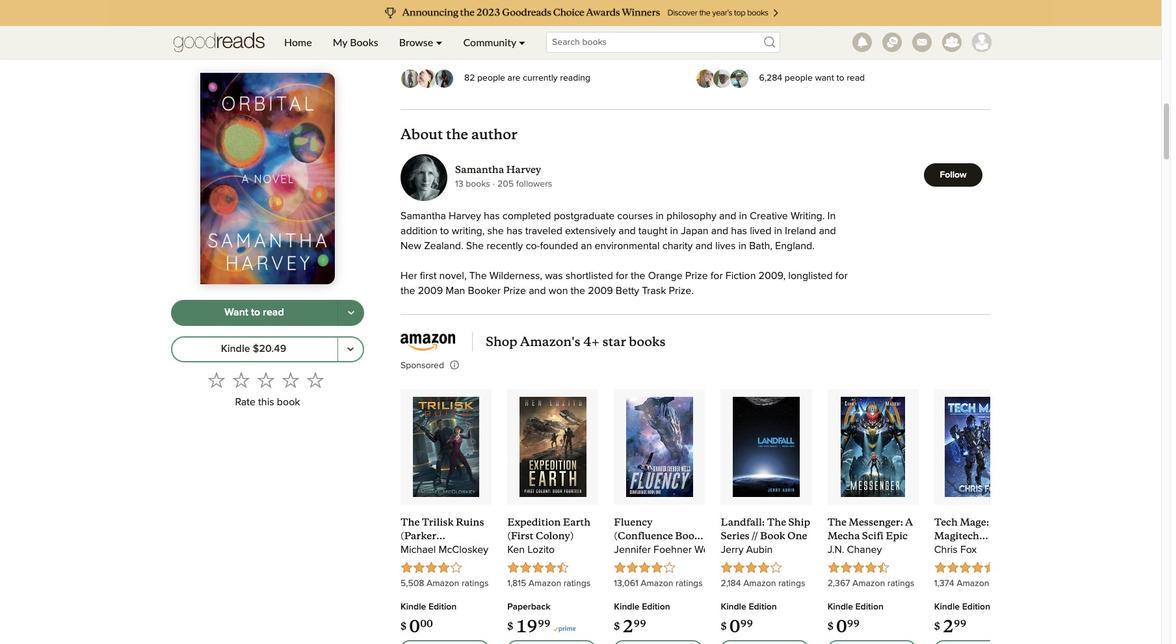 Task type: describe. For each thing, give the bounding box(es) containing it.
home image
[[174, 26, 265, 59]]

michael mccloskey
[[401, 545, 489, 555]]

in
[[828, 211, 836, 221]]

0 vertical spatial to
[[837, 74, 845, 83]]

wilderness,
[[490, 271, 543, 281]]

jerry
[[721, 545, 744, 555]]

82 people are currently reading
[[464, 74, 591, 83]]

first
[[420, 271, 437, 281]]

4 and a half stars image for 0
[[828, 561, 890, 573]]

writing.
[[791, 211, 825, 221]]

writing,
[[452, 226, 485, 236]]

fiction
[[726, 271, 756, 281]]

the inside her first novel, the wilderness, was shortlisted for the orange prize for fiction 2009, longlisted for the 2009 man booker prize and won the 2009 betty trask prize.
[[469, 271, 487, 281]]

book
[[277, 397, 300, 407]]

the up the betty on the right top
[[631, 271, 646, 281]]

kindle edition for tech mage: the magitech chronicles book 1
[[935, 602, 991, 612]]

books
[[350, 36, 378, 48]]

home
[[284, 36, 312, 48]]

amazon for landfall: the ship series // book one
[[744, 579, 776, 588]]

99 for the messenger: a mecha scifi epic
[[848, 617, 860, 630]]

2 for from the left
[[711, 271, 723, 281]]

the right about
[[446, 125, 468, 143]]

edition for fluency (confluence book 1)
[[642, 602, 670, 612]]

about
[[401, 125, 443, 143]]

community ▾
[[464, 36, 526, 48]]

founded
[[540, 241, 578, 251]]

edition for the messenger: a mecha scifi epic
[[856, 602, 884, 612]]

want to read
[[225, 307, 284, 318]]

expedition
[[508, 516, 561, 528]]

new
[[401, 241, 422, 251]]

kindle $20.49
[[221, 344, 286, 354]]

kindle edition for fluency (confluence book 1)
[[614, 602, 670, 612]]

1) inside the trilisk ruins (parker interstellar travels book 1)
[[465, 557, 475, 569]]

landfall: the ship series // book one jerry aubin
[[721, 516, 811, 555]]

charity
[[663, 241, 693, 251]]

to inside the samantha harvey has completed postgraduate courses in philosophy and in creative writing. in addition to writing, she has traveled extensively and taught in japan and has lived in ireland and new zealand. she recently co-founded an environmental charity and lives in bath, england.
[[440, 226, 449, 236]]

99 for tech mage: the magitech chronicles book 1
[[954, 617, 967, 630]]

are
[[508, 74, 521, 83]]

rating 0 out of 5 group
[[204, 367, 328, 392]]

kindle for the trilisk ruins (parker interstellar travels book 1)
[[401, 602, 426, 612]]

0 vertical spatial read
[[847, 74, 865, 83]]

99 for landfall: the ship series // book one
[[741, 617, 753, 630]]

chris
[[935, 545, 958, 555]]

postgraduate
[[554, 211, 615, 221]]

samantha for samantha harvey has completed postgraduate courses in philosophy and in creative writing. in addition to writing, she has traveled extensively and taught in japan and has lived in ireland and new zealand. she recently co-founded an environmental charity and lives in bath, england.
[[401, 211, 446, 221]]

amazon for the messenger: a mecha scifi epic
[[853, 579, 886, 588]]

1 horizontal spatial books
[[629, 334, 666, 350]]

4 stars element for $ 0 00
[[401, 561, 492, 578]]

ireland
[[785, 226, 817, 236]]

rate 4 out of 5 image
[[282, 371, 299, 388]]

$ for fluency (confluence book 1)
[[614, 620, 620, 632]]

5,508 amazon ratings
[[401, 579, 489, 588]]

shop
[[486, 334, 517, 350]]

1 4 and a half stars image from the left
[[508, 561, 569, 573]]

1 horizontal spatial has
[[507, 226, 523, 236]]

4 stars element for $ 2 99
[[614, 561, 705, 578]]

the down the her
[[401, 285, 415, 296]]

amazon for fluency (confluence book 1)
[[641, 579, 674, 588]]

2009,
[[759, 271, 786, 281]]

1 for from the left
[[616, 271, 628, 281]]

courses
[[618, 211, 653, 221]]

samantha harvey has completed postgraduate courses in philosophy and in creative writing. in addition to writing, she has traveled extensively and taught in japan and has lived in ireland and new zealand. she recently co-founded an environmental charity and lives in bath, england.
[[401, 211, 836, 251]]

book cover image for tech mage: the magitech chronicles book 1
[[946, 397, 1015, 497]]

shop amazon's 4+ star books
[[486, 334, 666, 350]]

harvey for samantha harvey
[[506, 164, 541, 176]]

ratings for expedition earth (first colony)
[[564, 579, 591, 588]]

zealand.
[[424, 241, 464, 251]]

longlisted
[[789, 271, 833, 281]]

lives
[[716, 241, 736, 251]]

4 and a half stars element for 0
[[828, 561, 919, 578]]

my
[[333, 36, 348, 48]]

2 for tech mage: the magitech chronicles book 1
[[943, 616, 954, 637]]

book inside fluency (confluence book 1)
[[675, 530, 701, 542]]

$ 0 00
[[401, 616, 433, 637]]

mecha
[[828, 530, 860, 542]]

2,184
[[721, 579, 741, 588]]

amazon's
[[520, 334, 581, 350]]

details
[[428, 19, 455, 28]]

the inside landfall: the ship series // book one jerry aubin
[[768, 516, 787, 528]]

2 horizontal spatial has
[[731, 226, 747, 236]]

by j.n. chaney element
[[828, 543, 919, 561]]

in right lives
[[739, 241, 747, 251]]

rate 5 out of 5 image
[[307, 371, 324, 388]]

fewer
[[401, 19, 426, 28]]

prize.
[[669, 285, 694, 296]]

0 for landfall: the ship series // book one
[[730, 616, 741, 637]]

(confluence
[[614, 530, 673, 542]]

rate this book element
[[171, 367, 364, 412]]

harvey for samantha harvey has completed postgraduate courses in philosophy and in creative writing. in addition to writing, she has traveled extensively and taught in japan and has lived in ireland and new zealand. she recently co-founded an environmental charity and lives in bath, england.
[[449, 211, 481, 221]]

interstellar
[[401, 543, 455, 556]]

list with 6 items list
[[401, 389, 1041, 644]]

mage:
[[960, 516, 990, 528]]

kindle $20.49 link
[[171, 336, 338, 362]]

philosophy
[[667, 211, 717, 221]]

0 horizontal spatial books
[[466, 180, 490, 189]]

profile image for samantha harvey. image
[[401, 154, 448, 201]]

trask
[[642, 285, 666, 296]]

her
[[401, 271, 417, 281]]

landfall:
[[721, 516, 765, 528]]

orange
[[648, 271, 683, 281]]

205 followers
[[498, 180, 553, 189]]

extensively
[[565, 226, 616, 236]]

0 for the trilisk ruins (parker interstellar travels book 1)
[[409, 616, 420, 637]]

4 stars element for $ 0 99
[[721, 561, 812, 578]]

lived
[[750, 226, 772, 236]]

creative
[[750, 211, 788, 221]]

kindle for the messenger: a mecha scifi epic
[[828, 602, 853, 612]]

home link
[[274, 26, 322, 59]]

2 2009 from the left
[[588, 285, 613, 296]]

2,367
[[828, 579, 850, 588]]

discover the winners for the best books of the year in the 2023 goodreads choice awards image
[[108, 0, 1054, 26]]

$ 19 99
[[508, 616, 551, 637]]

earth
[[563, 516, 591, 528]]

1) inside fluency (confluence book 1)
[[614, 543, 624, 556]]

in up taught
[[656, 211, 664, 221]]

in left creative
[[739, 211, 747, 221]]

was
[[545, 271, 563, 281]]

chronicles
[[935, 543, 987, 556]]

foehner
[[654, 545, 692, 555]]

addition
[[401, 226, 438, 236]]

fox
[[961, 545, 977, 555]]

bath,
[[750, 241, 773, 251]]

novel,
[[439, 271, 467, 281]]

samantha harvey link
[[455, 164, 553, 177]]

book inside landfall: the ship series // book one jerry aubin
[[761, 530, 786, 542]]

0 horizontal spatial has
[[484, 211, 500, 221]]

samantha harvey
[[455, 164, 541, 176]]

$20.49
[[253, 344, 286, 354]]

star
[[603, 334, 626, 350]]

ratings for the trilisk ruins (parker interstellar travels book 1)
[[462, 579, 489, 588]]

ratings for fluency (confluence book 1)
[[676, 579, 703, 588]]

13,061
[[614, 579, 639, 588]]

1 4 and a half stars element from the left
[[508, 561, 599, 578]]

edition for the trilisk ruins (parker interstellar travels book 1)
[[429, 602, 457, 612]]

rate 3 out of 5 image
[[257, 371, 274, 388]]

by michael mccloskey element
[[401, 543, 492, 561]]

follow button
[[924, 164, 983, 187]]

environmental
[[595, 241, 660, 251]]

this
[[258, 397, 274, 407]]

book cover image for landfall: the ship series // book one
[[733, 397, 800, 497]]

Search by book title or ISBN text field
[[546, 32, 781, 53]]



Task type: locate. For each thing, give the bounding box(es) containing it.
4 stars image for $ 2 99
[[614, 561, 676, 573]]

trilisk
[[422, 516, 454, 528]]

books right star
[[629, 334, 666, 350]]

ship
[[789, 516, 811, 528]]

4 stars image down 'aubin'
[[721, 561, 783, 573]]

4 edition from the left
[[856, 602, 884, 612]]

2 kindle edition from the left
[[614, 602, 670, 612]]

3 for from the left
[[836, 271, 848, 281]]

book inside tech mage: the magitech chronicles book 1
[[989, 543, 1014, 556]]

$ down 2,367
[[828, 620, 834, 632]]

4 stars element
[[401, 561, 492, 578], [614, 561, 705, 578], [721, 561, 812, 578]]

1 amazon from the left
[[427, 579, 459, 588]]

4 and a half stars element up 1,815 amazon ratings in the bottom of the page
[[508, 561, 599, 578]]

1 0 from the left
[[409, 616, 420, 637]]

4 and a half stars element for 2
[[935, 561, 1026, 578]]

to up zealand.
[[440, 226, 449, 236]]

99 down the 1,374
[[954, 617, 967, 630]]

▾ for community ▾
[[519, 36, 526, 48]]

messenger:
[[849, 516, 904, 528]]

4 kindle edition from the left
[[828, 602, 884, 612]]

0 horizontal spatial 2009
[[418, 285, 443, 296]]

1 horizontal spatial 0
[[730, 616, 741, 637]]

kindle for landfall: the ship series // book one
[[721, 602, 747, 612]]

for right the longlisted
[[836, 271, 848, 281]]

ratings down foehner
[[676, 579, 703, 588]]

fewer details
[[401, 19, 455, 28]]

4 and a half stars image down fox
[[935, 561, 996, 573]]

by chris fox element
[[935, 543, 1026, 561]]

3 4 and a half stars image from the left
[[935, 561, 996, 573]]

book cover image for the messenger: a mecha scifi epic
[[841, 397, 906, 497]]

1 horizontal spatial 4 stars element
[[614, 561, 705, 578]]

$ left 00
[[401, 620, 407, 632]]

4 stars image for $ 0 00
[[401, 561, 463, 573]]

for left fiction
[[711, 271, 723, 281]]

0 horizontal spatial $ 2 99
[[614, 616, 647, 637]]

rate 2 out of 5 image
[[233, 371, 249, 388]]

$ 0 99 for mecha
[[828, 616, 860, 637]]

3 book cover image from the left
[[627, 397, 693, 497]]

0 vertical spatial samantha
[[455, 164, 504, 176]]

2 down 13,061
[[623, 616, 634, 637]]

1 horizontal spatial ▾
[[519, 36, 526, 48]]

0 vertical spatial books
[[466, 180, 490, 189]]

sponsored
[[401, 361, 444, 370]]

kindle edition up 00
[[401, 602, 457, 612]]

to right want at the top right
[[837, 74, 845, 83]]

2 vertical spatial to
[[251, 307, 260, 318]]

paperback
[[508, 602, 551, 612]]

1 horizontal spatial harvey
[[506, 164, 541, 176]]

browse ▾ link
[[389, 26, 453, 59]]

4 stars image down interstellar
[[401, 561, 463, 573]]

why am i seeing this ad? click link to learn more. image
[[450, 360, 460, 371]]

amazon for expedition earth (first colony)
[[529, 579, 561, 588]]

ratings down by ken lozito element
[[564, 579, 591, 588]]

0 for the messenger: a mecha scifi epic
[[837, 616, 848, 637]]

4 stars image for $ 0 99
[[721, 561, 783, 573]]

4 and a half stars image for 2
[[935, 561, 996, 573]]

and inside her first novel, the wilderness, was shortlisted for the orange prize for fiction 2009, longlisted for the 2009 man booker prize and won the 2009 betty trask prize.
[[529, 285, 546, 296]]

1 2 from the left
[[623, 616, 634, 637]]

by ken lozito element
[[508, 543, 599, 561]]

she
[[466, 241, 484, 251]]

$ 0 99 down "2,184"
[[721, 616, 753, 637]]

the right mage:
[[992, 516, 1011, 528]]

the down shortlisted
[[571, 285, 586, 296]]

0 horizontal spatial 2
[[623, 616, 634, 637]]

ratings for the messenger: a mecha scifi epic
[[888, 579, 915, 588]]

5 book cover image from the left
[[841, 397, 906, 497]]

community ▾ link
[[453, 26, 536, 59]]

2 book cover image from the left
[[520, 397, 587, 497]]

man
[[446, 285, 465, 296]]

13 books
[[455, 180, 490, 189]]

0 horizontal spatial 4 stars image
[[401, 561, 463, 573]]

▾ for browse ▾
[[436, 36, 443, 48]]

kindle edition for landfall: the ship series // book one
[[721, 602, 777, 612]]

1 edition from the left
[[429, 602, 457, 612]]

2 horizontal spatial 0
[[837, 616, 848, 637]]

▾ down fewer details "button"
[[436, 36, 443, 48]]

0 horizontal spatial 4 stars element
[[401, 561, 492, 578]]

$ 2 99 down 13,061
[[614, 616, 647, 637]]

reading
[[560, 74, 591, 83]]

kindle down the 1,374
[[935, 602, 960, 612]]

1 vertical spatial books
[[629, 334, 666, 350]]

the messenger: a mecha scifi epic j.n. chaney
[[828, 516, 913, 555]]

recently
[[487, 241, 523, 251]]

ratings down 1
[[992, 579, 1019, 588]]

the inside the trilisk ruins (parker interstellar travels book 1)
[[401, 516, 420, 528]]

kindle edition for the messenger: a mecha scifi epic
[[828, 602, 884, 612]]

1 horizontal spatial read
[[847, 74, 865, 83]]

read up $20.49
[[263, 307, 284, 318]]

series
[[721, 530, 750, 542]]

people left want at the top right
[[785, 74, 813, 83]]

prize down "wilderness,"
[[504, 285, 526, 296]]

3 $ from the left
[[614, 620, 620, 632]]

$ for tech mage: the magitech chronicles book 1
[[935, 620, 941, 632]]

1
[[1016, 543, 1023, 556]]

5 $ from the left
[[828, 620, 834, 632]]

$ for the messenger: a mecha scifi epic
[[828, 620, 834, 632]]

0 horizontal spatial people
[[477, 74, 505, 83]]

6,284 people want to read
[[760, 74, 865, 83]]

4 stars element up 13,061 amazon ratings
[[614, 561, 705, 578]]

2 $ from the left
[[508, 620, 513, 632]]

kindle edition down 13,061
[[614, 602, 670, 612]]

1 horizontal spatial 2
[[943, 616, 954, 637]]

scifi
[[863, 530, 884, 542]]

follow
[[940, 171, 967, 180]]

1 2009 from the left
[[418, 285, 443, 296]]

5 99 from the left
[[954, 617, 967, 630]]

kindle down "2,184"
[[721, 602, 747, 612]]

1 horizontal spatial 1)
[[614, 543, 624, 556]]

has up she
[[484, 211, 500, 221]]

ratings down by j.n. chaney element
[[888, 579, 915, 588]]

aubin
[[747, 545, 773, 555]]

kindle for fluency (confluence book 1)
[[614, 602, 640, 612]]

book cover image for fluency (confluence book 1)
[[627, 397, 693, 497]]

ratings down by jerry aubin element
[[779, 579, 806, 588]]

profile image for test dummy. image
[[973, 33, 992, 52]]

99 for fluency (confluence book 1)
[[634, 617, 647, 630]]

2
[[623, 616, 634, 637], [943, 616, 954, 637]]

4 $ from the left
[[721, 620, 727, 632]]

1 4 stars image from the left
[[401, 561, 463, 573]]

0 horizontal spatial 4 and a half stars element
[[508, 561, 599, 578]]

2 down the 1,374
[[943, 616, 954, 637]]

99 inside $ 19 99
[[538, 617, 551, 630]]

2,367 amazon ratings
[[828, 579, 915, 588]]

she
[[488, 226, 504, 236]]

1 horizontal spatial people
[[785, 74, 813, 83]]

book inside the trilisk ruins (parker interstellar travels book 1)
[[438, 557, 463, 569]]

(parker
[[401, 530, 436, 542]]

5 edition from the left
[[963, 602, 991, 612]]

1 vertical spatial harvey
[[449, 211, 481, 221]]

6 book cover image from the left
[[946, 397, 1015, 497]]

1 99 from the left
[[538, 617, 551, 630]]

0 horizontal spatial 1)
[[465, 557, 475, 569]]

1 horizontal spatial 4 and a half stars element
[[828, 561, 919, 578]]

samantha up addition
[[401, 211, 446, 221]]

99 down 2,367
[[848, 617, 860, 630]]

1,374 amazon ratings
[[935, 579, 1019, 588]]

book
[[675, 530, 701, 542], [761, 530, 786, 542], [989, 543, 1014, 556], [438, 557, 463, 569]]

4 ratings from the left
[[779, 579, 806, 588]]

people for 6,284
[[785, 74, 813, 83]]

1 $ from the left
[[401, 620, 407, 632]]

1 people from the left
[[477, 74, 505, 83]]

205
[[498, 180, 514, 189]]

2 $ 0 99 from the left
[[828, 616, 860, 637]]

has up lives
[[731, 226, 747, 236]]

england.
[[775, 241, 815, 251]]

edition up 00
[[429, 602, 457, 612]]

kindle for tech mage: the magitech chronicles book 1
[[935, 602, 960, 612]]

a
[[906, 516, 913, 528]]

$ left the 19
[[508, 620, 513, 632]]

0 vertical spatial 1)
[[614, 543, 624, 556]]

1 ▾ from the left
[[436, 36, 443, 48]]

1 book cover image from the left
[[413, 397, 480, 497]]

0 horizontal spatial to
[[251, 307, 260, 318]]

book up by jerry aubin element
[[761, 530, 786, 542]]

3 0 from the left
[[837, 616, 848, 637]]

3 4 stars element from the left
[[721, 561, 812, 578]]

1) down (confluence
[[614, 543, 624, 556]]

4 and a half stars image down lozito
[[508, 561, 569, 573]]

0 horizontal spatial ▾
[[436, 36, 443, 48]]

kindle down 2,367
[[828, 602, 853, 612]]

0 down the 5,508
[[409, 616, 420, 637]]

99 down 13,061
[[634, 617, 647, 630]]

4 stars image
[[401, 561, 463, 573], [614, 561, 676, 573], [721, 561, 783, 573]]

harvey up the writing,
[[449, 211, 481, 221]]

amazon logo image
[[401, 334, 459, 351]]

6,284
[[760, 74, 783, 83]]

4 and a half stars element up 1,374 amazon ratings
[[935, 561, 1026, 578]]

by jennifer foehner wells element
[[614, 543, 719, 561]]

5,508
[[401, 579, 424, 588]]

2 people from the left
[[785, 74, 813, 83]]

kindle edition down '2,184 amazon ratings' at right bottom
[[721, 602, 777, 612]]

the trilisk ruins (parker interstellar travels book 1)
[[401, 516, 484, 569]]

amazon right 2,367
[[853, 579, 886, 588]]

j.n.
[[828, 545, 845, 555]]

kindle edition down 2,367 amazon ratings
[[828, 602, 884, 612]]

2009 down first
[[418, 285, 443, 296]]

5 kindle edition from the left
[[935, 602, 991, 612]]

rate 1 out of 5 image
[[208, 371, 225, 388]]

1 $ 0 99 from the left
[[721, 616, 753, 637]]

edition down '2,184 amazon ratings' at right bottom
[[749, 602, 777, 612]]

rate this book
[[235, 397, 300, 407]]

1 vertical spatial 1)
[[465, 557, 475, 569]]

the up (parker
[[401, 516, 420, 528]]

book cover image
[[413, 397, 480, 497], [520, 397, 587, 497], [627, 397, 693, 497], [733, 397, 800, 497], [841, 397, 906, 497], [946, 397, 1015, 497]]

read inside button
[[263, 307, 284, 318]]

ratings for tech mage: the magitech chronicles book 1
[[992, 579, 1019, 588]]

$ 0 99 for series
[[721, 616, 753, 637]]

the up 'mecha'
[[828, 516, 847, 528]]

book left 1
[[989, 543, 1014, 556]]

$ inside $ 19 99
[[508, 620, 513, 632]]

2 amazon from the left
[[529, 579, 561, 588]]

4 book cover image from the left
[[733, 397, 800, 497]]

jennifer foehner wells
[[614, 545, 719, 555]]

to
[[837, 74, 845, 83], [440, 226, 449, 236], [251, 307, 260, 318]]

edition for tech mage: the magitech chronicles book 1
[[963, 602, 991, 612]]

2 $ 2 99 from the left
[[935, 616, 967, 637]]

0 horizontal spatial 0
[[409, 616, 420, 637]]

co-
[[526, 241, 540, 251]]

4 stars element up '2,184 amazon ratings' at right bottom
[[721, 561, 812, 578]]

tech mage: the magitech chronicles book 1
[[935, 516, 1023, 556]]

1 vertical spatial to
[[440, 226, 449, 236]]

99
[[538, 617, 551, 630], [634, 617, 647, 630], [741, 617, 753, 630], [848, 617, 860, 630], [954, 617, 967, 630]]

3 kindle edition from the left
[[721, 602, 777, 612]]

2 horizontal spatial 4 stars element
[[721, 561, 812, 578]]

one
[[788, 530, 808, 542]]

1 horizontal spatial prize
[[686, 271, 708, 281]]

1 horizontal spatial to
[[440, 226, 449, 236]]

amazon for tech mage: the magitech chronicles book 1
[[957, 579, 990, 588]]

$ inside $ 0 00
[[401, 620, 407, 632]]

2 4 and a half stars element from the left
[[828, 561, 919, 578]]

2 4 stars element from the left
[[614, 561, 705, 578]]

2 for fluency (confluence book 1)
[[623, 616, 634, 637]]

4 99 from the left
[[848, 617, 860, 630]]

michael
[[401, 545, 436, 555]]

jennifer
[[614, 545, 651, 555]]

japan
[[681, 226, 709, 236]]

amazon right 13,061
[[641, 579, 674, 588]]

2 horizontal spatial 4 stars image
[[721, 561, 783, 573]]

99 left prime eligible. icon
[[538, 617, 551, 630]]

1 horizontal spatial 4 and a half stars image
[[828, 561, 890, 573]]

edition down 1,374 amazon ratings
[[963, 602, 991, 612]]

4 and a half stars image
[[508, 561, 569, 573], [828, 561, 890, 573], [935, 561, 996, 573]]

99 down "2,184"
[[741, 617, 753, 630]]

2 horizontal spatial for
[[836, 271, 848, 281]]

edition for landfall: the ship series // book one
[[749, 602, 777, 612]]

0 vertical spatial prize
[[686, 271, 708, 281]]

19
[[516, 616, 538, 637]]

2 99 from the left
[[634, 617, 647, 630]]

4 and a half stars element up 2,367 amazon ratings
[[828, 561, 919, 578]]

0 down 2,367
[[837, 616, 848, 637]]

harvey inside samantha harvey link
[[506, 164, 541, 176]]

1 horizontal spatial $ 2 99
[[935, 616, 967, 637]]

None search field
[[536, 32, 791, 53]]

$ 0 99 down 2,367
[[828, 616, 860, 637]]

2009
[[418, 285, 443, 296], [588, 285, 613, 296]]

2009 down shortlisted
[[588, 285, 613, 296]]

by jerry aubin element
[[721, 543, 812, 561]]

6 $ from the left
[[935, 620, 941, 632]]

3 4 and a half stars element from the left
[[935, 561, 1026, 578]]

$ for the trilisk ruins (parker interstellar travels book 1)
[[401, 620, 407, 632]]

read
[[847, 74, 865, 83], [263, 307, 284, 318]]

expedition earth (first colony) ken lozito
[[508, 516, 591, 555]]

5 ratings from the left
[[888, 579, 915, 588]]

samantha for samantha harvey
[[455, 164, 504, 176]]

amazon right the 5,508
[[427, 579, 459, 588]]

2 horizontal spatial 4 and a half stars element
[[935, 561, 1026, 578]]

kindle edition for the trilisk ruins (parker interstellar travels book 1)
[[401, 602, 457, 612]]

kindle
[[221, 344, 250, 354], [401, 602, 426, 612], [614, 602, 640, 612], [721, 602, 747, 612], [828, 602, 853, 612], [935, 602, 960, 612]]

1 horizontal spatial for
[[711, 271, 723, 281]]

3 4 stars image from the left
[[721, 561, 783, 573]]

colony)
[[536, 530, 574, 542]]

harvey up 205 followers in the top left of the page
[[506, 164, 541, 176]]

booker
[[468, 285, 501, 296]]

to inside want to read button
[[251, 307, 260, 318]]

community
[[464, 36, 516, 48]]

amazon right the 1,374
[[957, 579, 990, 588]]

1,815
[[508, 579, 526, 588]]

books right 13
[[466, 180, 490, 189]]

2 0 from the left
[[730, 616, 741, 637]]

13,061 amazon ratings
[[614, 579, 703, 588]]

traveled
[[525, 226, 563, 236]]

for up the betty on the right top
[[616, 271, 628, 281]]

4 and a half stars image down 'chaney'
[[828, 561, 890, 573]]

prize
[[686, 271, 708, 281], [504, 285, 526, 296]]

kindle edition down 1,374 amazon ratings
[[935, 602, 991, 612]]

read right want at the top right
[[847, 74, 865, 83]]

2 4 stars image from the left
[[614, 561, 676, 573]]

1 vertical spatial samantha
[[401, 211, 446, 221]]

samantha inside samantha harvey link
[[455, 164, 504, 176]]

$ 2 99 for fluency (confluence book 1)
[[614, 616, 647, 637]]

harvey
[[506, 164, 541, 176], [449, 211, 481, 221]]

author
[[471, 125, 518, 143]]

2 horizontal spatial 4 and a half stars image
[[935, 561, 996, 573]]

prime eligible. image
[[554, 626, 576, 632]]

▾
[[436, 36, 443, 48], [519, 36, 526, 48]]

people for 82
[[477, 74, 505, 83]]

1 horizontal spatial 2009
[[588, 285, 613, 296]]

book cover image for the trilisk ruins (parker interstellar travels book 1)
[[413, 397, 480, 497]]

4 stars element up 5,508 amazon ratings
[[401, 561, 492, 578]]

the inside the messenger: a mecha scifi epic j.n. chaney
[[828, 516, 847, 528]]

82
[[464, 74, 475, 83]]

0 horizontal spatial prize
[[504, 285, 526, 296]]

rate
[[235, 397, 256, 407]]

has up recently
[[507, 226, 523, 236]]

//
[[752, 530, 758, 542]]

2 4 and a half stars image from the left
[[828, 561, 890, 573]]

3 99 from the left
[[741, 617, 753, 630]]

1)
[[614, 543, 624, 556], [465, 557, 475, 569]]

2 ratings from the left
[[564, 579, 591, 588]]

1 horizontal spatial 4 stars image
[[614, 561, 676, 573]]

1 horizontal spatial $ 0 99
[[828, 616, 860, 637]]

2 2 from the left
[[943, 616, 954, 637]]

chris fox
[[935, 545, 977, 555]]

in up charity
[[670, 226, 679, 236]]

0 horizontal spatial read
[[263, 307, 284, 318]]

about the author
[[401, 125, 518, 143]]

prize up prize.
[[686, 271, 708, 281]]

want
[[815, 74, 835, 83]]

▾ right community
[[519, 36, 526, 48]]

lozito
[[528, 545, 555, 555]]

1 horizontal spatial samantha
[[455, 164, 504, 176]]

3 amazon from the left
[[641, 579, 674, 588]]

amazon right 1,815
[[529, 579, 561, 588]]

1 4 stars element from the left
[[401, 561, 492, 578]]

chaney
[[847, 545, 882, 555]]

0 horizontal spatial harvey
[[449, 211, 481, 221]]

tech
[[935, 516, 958, 528]]

amazon for the trilisk ruins (parker interstellar travels book 1)
[[427, 579, 459, 588]]

0 horizontal spatial 4 and a half stars image
[[508, 561, 569, 573]]

5 amazon from the left
[[853, 579, 886, 588]]

2 horizontal spatial to
[[837, 74, 845, 83]]

4 amazon from the left
[[744, 579, 776, 588]]

the
[[446, 125, 468, 143], [631, 271, 646, 281], [401, 285, 415, 296], [571, 285, 586, 296]]

$ 2 99 down the 1,374
[[935, 616, 967, 637]]

1 kindle edition from the left
[[401, 602, 457, 612]]

won
[[549, 285, 568, 296]]

kindle down 13,061
[[614, 602, 640, 612]]

people right 82
[[477, 74, 505, 83]]

1 vertical spatial prize
[[504, 285, 526, 296]]

1 ratings from the left
[[462, 579, 489, 588]]

samantha
[[455, 164, 504, 176], [401, 211, 446, 221]]

book cover image for expedition earth (first colony)
[[520, 397, 587, 497]]

in right lived
[[774, 226, 783, 236]]

$ down the 1,374
[[935, 620, 941, 632]]

ratings down mccloskey
[[462, 579, 489, 588]]

0 horizontal spatial for
[[616, 271, 628, 281]]

0
[[409, 616, 420, 637], [730, 616, 741, 637], [837, 616, 848, 637]]

0 vertical spatial harvey
[[506, 164, 541, 176]]

samantha inside the samantha harvey has completed postgraduate courses in philosophy and in creative writing. in addition to writing, she has traveled extensively and taught in japan and has lived in ireland and new zealand. she recently co-founded an environmental charity and lives in bath, england.
[[401, 211, 446, 221]]

6 ratings from the left
[[992, 579, 1019, 588]]

6 amazon from the left
[[957, 579, 990, 588]]

$ 2 99 for tech mage: the magitech chronicles book 1
[[935, 616, 967, 637]]

4 and a half stars element
[[508, 561, 599, 578], [828, 561, 919, 578], [935, 561, 1026, 578]]

1,374
[[935, 579, 955, 588]]

harvey inside the samantha harvey has completed postgraduate courses in philosophy and in creative writing. in addition to writing, she has traveled extensively and taught in japan and has lived in ireland and new zealand. she recently co-founded an environmental charity and lives in bath, england.
[[449, 211, 481, 221]]

0 down "2,184"
[[730, 616, 741, 637]]

$
[[401, 620, 407, 632], [508, 620, 513, 632], [614, 620, 620, 632], [721, 620, 727, 632], [828, 620, 834, 632], [935, 620, 941, 632]]

kindle up $ 0 00
[[401, 602, 426, 612]]

epic
[[886, 530, 908, 542]]

3 ratings from the left
[[676, 579, 703, 588]]

$ down 13,061
[[614, 620, 620, 632]]

4 stars image up 13,061 amazon ratings
[[614, 561, 676, 573]]

1) down mccloskey
[[465, 557, 475, 569]]

ratings for landfall: the ship series // book one
[[779, 579, 806, 588]]

2 ▾ from the left
[[519, 36, 526, 48]]

1 vertical spatial read
[[263, 307, 284, 318]]

to right want
[[251, 307, 260, 318]]

edition down 13,061 amazon ratings
[[642, 602, 670, 612]]

2,184 amazon ratings
[[721, 579, 806, 588]]

amazon right "2,184"
[[744, 579, 776, 588]]

3 edition from the left
[[749, 602, 777, 612]]

an
[[581, 241, 592, 251]]

book down michael mccloskey
[[438, 557, 463, 569]]

the inside tech mage: the magitech chronicles book 1
[[992, 516, 1011, 528]]

$ for landfall: the ship series // book one
[[721, 620, 727, 632]]

fluency (confluence book 1)
[[614, 516, 701, 556]]

$ down "2,184"
[[721, 620, 727, 632]]

0 horizontal spatial $ 0 99
[[721, 616, 753, 637]]

2 edition from the left
[[642, 602, 670, 612]]

kindle up rate 2 out of 5 image
[[221, 344, 250, 354]]

samantha up '13 books'
[[455, 164, 504, 176]]

1 $ 2 99 from the left
[[614, 616, 647, 637]]

13
[[455, 180, 464, 189]]

ken
[[508, 545, 525, 555]]

0 horizontal spatial samantha
[[401, 211, 446, 221]]



Task type: vqa. For each thing, say whether or not it's contained in the screenshot.


